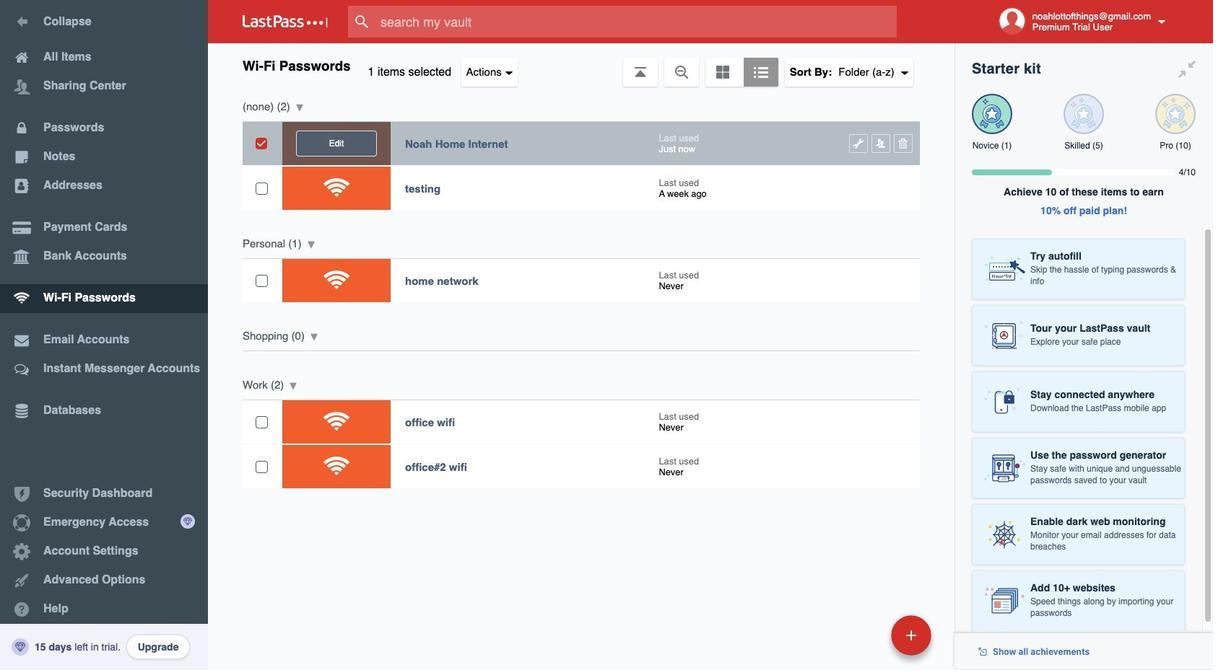 Task type: locate. For each thing, give the bounding box(es) containing it.
new item navigation
[[792, 612, 940, 671]]

new item element
[[792, 615, 937, 656]]

lastpass image
[[243, 15, 328, 28]]

vault options navigation
[[208, 43, 955, 87]]



Task type: describe. For each thing, give the bounding box(es) containing it.
main navigation navigation
[[0, 0, 208, 671]]

Search search field
[[348, 6, 925, 38]]

search my vault text field
[[348, 6, 925, 38]]



